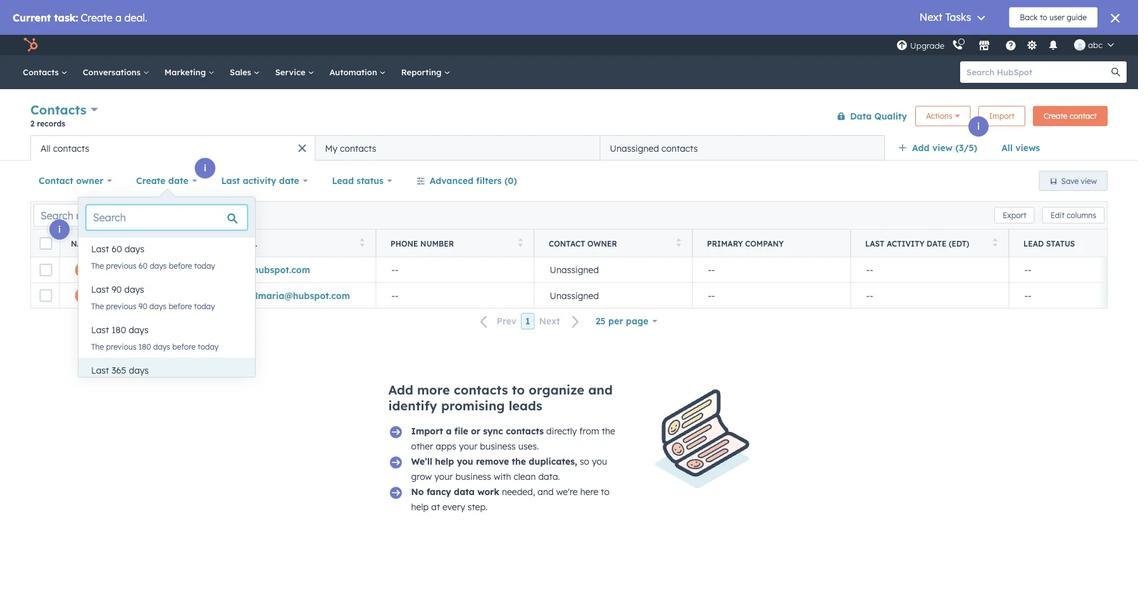 Task type: describe. For each thing, give the bounding box(es) containing it.
1 horizontal spatial i button
[[195, 158, 215, 179]]

create contact button
[[1033, 106, 1108, 126]]

25 per page
[[596, 316, 649, 327]]

unassigned for bh@hubspot.com
[[550, 265, 599, 276]]

at
[[431, 502, 440, 513]]

data
[[850, 110, 872, 122]]

settings image
[[1027, 40, 1038, 52]]

1 vertical spatial contact owner
[[549, 239, 617, 248]]

service
[[275, 67, 308, 77]]

before for last 60 days
[[169, 261, 192, 271]]

file
[[454, 426, 468, 437]]

0 horizontal spatial 180
[[112, 325, 126, 336]]

last activity date
[[221, 175, 299, 186]]

data.
[[538, 472, 560, 483]]

and inside "add more contacts to organize and identify promising leads"
[[588, 382, 613, 398]]

lead for lead status
[[332, 175, 354, 186]]

records
[[37, 119, 65, 128]]

last activity date (edt)
[[865, 239, 970, 248]]

2 horizontal spatial i
[[977, 121, 980, 132]]

2
[[30, 119, 35, 128]]

maria
[[98, 290, 124, 301]]

unassigned contacts button
[[600, 135, 885, 161]]

no
[[411, 487, 424, 498]]

we'll
[[411, 456, 432, 468]]

sales link
[[222, 55, 268, 89]]

Search search field
[[86, 205, 248, 230]]

the for last 180 days
[[91, 342, 104, 352]]

marketing
[[164, 67, 208, 77]]

business inside so you grow your business with clean data.
[[455, 472, 491, 483]]

next
[[539, 316, 560, 327]]

or
[[471, 426, 480, 437]]

all for all views
[[1002, 142, 1013, 154]]

number
[[420, 239, 454, 248]]

last for last 90 days the previous 90 days before today
[[91, 284, 109, 295]]

fancy
[[427, 487, 451, 498]]

company
[[745, 239, 784, 248]]

last 180 days the previous 180 days before today
[[91, 325, 219, 352]]

last for last 365 days
[[91, 365, 109, 376]]

step.
[[468, 502, 488, 513]]

unassigned contacts
[[610, 143, 698, 154]]

abc button
[[1067, 35, 1122, 55]]

phone
[[391, 239, 418, 248]]

bh@hubspot.com
[[233, 265, 310, 276]]

press to sort. element for contact owner
[[676, 238, 681, 249]]

add more contacts to organize and identify promising leads
[[388, 382, 613, 414]]

search image
[[1112, 68, 1121, 77]]

upgrade image
[[896, 40, 908, 52]]

marketplaces image
[[979, 41, 990, 52]]

1 vertical spatial i
[[204, 163, 206, 174]]

save view button
[[1039, 171, 1108, 191]]

uses.
[[518, 441, 539, 452]]

we're
[[556, 487, 578, 498]]

last 90 days button
[[78, 277, 255, 303]]

columns
[[1067, 211, 1096, 220]]

data quality
[[850, 110, 907, 122]]

(sample for johnson
[[167, 290, 203, 301]]

previous for 90
[[106, 302, 136, 311]]

bh@hubspot.com link
[[233, 265, 310, 276]]

edit
[[1051, 211, 1065, 220]]

export button
[[995, 207, 1035, 224]]

views
[[1016, 142, 1040, 154]]

1 vertical spatial contact
[[549, 239, 585, 248]]

edit columns button
[[1042, 207, 1105, 224]]

today for last 180 days
[[198, 342, 219, 352]]

add view (3/5) button
[[890, 135, 993, 161]]

automation
[[329, 67, 380, 77]]

directly
[[546, 426, 577, 437]]

so you grow your business with clean data.
[[411, 456, 607, 483]]

all contacts
[[41, 143, 89, 154]]

press to sort. image for contact
[[676, 238, 681, 247]]

1 horizontal spatial help
[[435, 456, 454, 468]]

unassigned for emailmaria@hubspot.com
[[550, 290, 599, 301]]

previous for 180
[[106, 342, 136, 352]]

maria johnson (sample contact) link
[[98, 290, 244, 301]]

contact
[[1070, 111, 1097, 121]]

sync
[[483, 426, 503, 437]]

filters
[[476, 175, 502, 186]]

0 horizontal spatial the
[[512, 456, 526, 468]]

before for last 180 days
[[172, 342, 196, 352]]

work
[[477, 487, 499, 498]]

import for import
[[989, 111, 1015, 121]]

emailmaria@hubspot.com button
[[218, 283, 376, 308]]

contact) for emailmaria@hubspot.com
[[206, 290, 244, 301]]

(sample for halligan
[[165, 265, 201, 276]]

press to sort. element for email
[[360, 238, 365, 249]]

marketing link
[[157, 55, 222, 89]]

your inside directly from the other apps your business uses.
[[459, 441, 478, 452]]

unassigned button for bh@hubspot.com
[[534, 258, 693, 283]]

actions button
[[915, 106, 971, 126]]

activity
[[887, 239, 925, 248]]

0 horizontal spatial i button
[[49, 220, 70, 240]]

press to sort. element for last activity date (edt)
[[993, 238, 998, 249]]

the for last 60 days
[[91, 261, 104, 271]]

press to sort. image
[[993, 238, 998, 247]]

so
[[580, 456, 589, 468]]

last for last 60 days the previous 60 days before today
[[91, 244, 109, 255]]

Search name, phone, email addresses, or company search field
[[34, 204, 183, 227]]

all views link
[[993, 135, 1048, 161]]

data quality button
[[829, 104, 908, 129]]

next button
[[535, 313, 587, 330]]

page
[[626, 316, 649, 327]]

you inside so you grow your business with clean data.
[[592, 456, 607, 468]]

help image
[[1005, 41, 1017, 52]]

export
[[1003, 211, 1027, 220]]

actions
[[926, 111, 953, 121]]

more
[[417, 382, 450, 398]]

contacts for unassigned contacts
[[662, 143, 698, 154]]

gary orlando image
[[1074, 39, 1086, 51]]

reporting
[[401, 67, 444, 77]]

contacts inside popup button
[[30, 102, 86, 118]]

phone number
[[391, 239, 454, 248]]

last 365 days
[[91, 365, 149, 376]]

last for last activity date (edt)
[[865, 239, 885, 248]]

1 you from the left
[[457, 456, 473, 468]]

prev button
[[473, 313, 521, 330]]

press to sort. element for phone number
[[518, 238, 523, 249]]

activity
[[243, 175, 276, 186]]

1 vertical spatial 180
[[139, 342, 151, 352]]

needed,
[[502, 487, 535, 498]]

clean
[[514, 472, 536, 483]]

today for last 60 days
[[194, 261, 215, 271]]

abc
[[1088, 40, 1103, 50]]

date inside 'popup button'
[[279, 175, 299, 186]]

last activity date button
[[213, 168, 316, 194]]

last 365 days button
[[78, 358, 255, 384]]

identify
[[388, 398, 437, 414]]

contacts for all contacts
[[53, 143, 89, 154]]

help button
[[1000, 35, 1022, 55]]

we'll help you remove the duplicates,
[[411, 456, 577, 468]]

every
[[443, 502, 465, 513]]

last 60 days button
[[78, 237, 255, 262]]

create date
[[136, 175, 188, 186]]

notifications image
[[1048, 41, 1059, 52]]



Task type: locate. For each thing, give the bounding box(es) containing it.
bh@hubspot.com button
[[218, 258, 376, 283]]

0 horizontal spatial your
[[434, 472, 453, 483]]

last inside last 180 days the previous 180 days before today
[[91, 325, 109, 336]]

2 vertical spatial today
[[198, 342, 219, 352]]

automation link
[[322, 55, 394, 89]]

conversations link
[[75, 55, 157, 89]]

all
[[1002, 142, 1013, 154], [41, 143, 50, 154]]

lead status
[[1024, 239, 1075, 248]]

0 vertical spatial 60
[[112, 244, 122, 255]]

import up all views
[[989, 111, 1015, 121]]

previous inside last 90 days the previous 90 days before today
[[106, 302, 136, 311]]

0 vertical spatial add
[[912, 142, 930, 154]]

-- button
[[376, 258, 534, 283], [1009, 258, 1138, 283], [376, 283, 534, 308], [1009, 283, 1138, 308]]

contact inside popup button
[[39, 175, 73, 186]]

1 horizontal spatial press to sort. image
[[518, 238, 523, 247]]

i down contact owner popup button at top left
[[58, 224, 61, 235]]

25
[[596, 316, 606, 327]]

to right here
[[601, 487, 610, 498]]

(sample up last 90 days 'button'
[[165, 265, 201, 276]]

today inside last 180 days the previous 180 days before today
[[198, 342, 219, 352]]

1 date from the left
[[168, 175, 188, 186]]

0 vertical spatial before
[[169, 261, 192, 271]]

view left (3/5)
[[932, 142, 953, 154]]

the up clean
[[512, 456, 526, 468]]

today up last 365 days button on the left
[[198, 342, 219, 352]]

lead status
[[332, 175, 384, 186]]

0 vertical spatial contact)
[[204, 265, 242, 276]]

the inside last 90 days the previous 90 days before today
[[91, 302, 104, 311]]

1 vertical spatial to
[[601, 487, 610, 498]]

last 90 days the previous 90 days before today
[[91, 284, 215, 311]]

1 horizontal spatial contact
[[549, 239, 585, 248]]

the
[[91, 261, 104, 271], [91, 302, 104, 311], [91, 342, 104, 352]]

your
[[459, 441, 478, 452], [434, 472, 453, 483]]

days
[[125, 244, 144, 255], [150, 261, 167, 271], [124, 284, 144, 295], [149, 302, 167, 311], [129, 325, 149, 336], [153, 342, 170, 352], [129, 365, 149, 376]]

2 press to sort. element from the left
[[518, 238, 523, 249]]

to inside "needed, and we're here to help at every step."
[[601, 487, 610, 498]]

status
[[357, 175, 384, 186]]

1 horizontal spatial contact owner
[[549, 239, 617, 248]]

promising
[[441, 398, 505, 414]]

0 vertical spatial view
[[932, 142, 953, 154]]

last 60 days the previous 60 days before today
[[91, 244, 215, 271]]

2 vertical spatial unassigned
[[550, 290, 599, 301]]

3 the from the top
[[91, 342, 104, 352]]

3 press to sort. image from the left
[[676, 238, 681, 247]]

and up the from
[[588, 382, 613, 398]]

1 vertical spatial import
[[411, 426, 443, 437]]

my
[[325, 143, 338, 154]]

1 vertical spatial the
[[512, 456, 526, 468]]

90 down johnson
[[139, 302, 147, 311]]

1 vertical spatial add
[[388, 382, 413, 398]]

1 vertical spatial business
[[455, 472, 491, 483]]

halligan
[[125, 265, 162, 276]]

2 all from the left
[[41, 143, 50, 154]]

all for all contacts
[[41, 143, 50, 154]]

contact) for bh@hubspot.com
[[204, 265, 242, 276]]

the down the maria
[[91, 302, 104, 311]]

contacts inside "button"
[[662, 143, 698, 154]]

0 vertical spatial contact owner
[[39, 175, 103, 186]]

(edt)
[[949, 239, 970, 248]]

date down all contacts button
[[168, 175, 188, 186]]

0 vertical spatial help
[[435, 456, 454, 468]]

the down name
[[91, 261, 104, 271]]

contacts inside button
[[53, 143, 89, 154]]

1 horizontal spatial 180
[[139, 342, 151, 352]]

0 horizontal spatial all
[[41, 143, 50, 154]]

prev
[[497, 316, 517, 327]]

1 previous from the top
[[106, 261, 136, 271]]

grow
[[411, 472, 432, 483]]

1 horizontal spatial to
[[601, 487, 610, 498]]

last for last 180 days the previous 180 days before today
[[91, 325, 109, 336]]

previous up last 365 days
[[106, 342, 136, 352]]

view right save
[[1081, 176, 1097, 186]]

(sample down brian halligan (sample contact)
[[167, 290, 203, 301]]

before inside last 90 days the previous 90 days before today
[[169, 302, 192, 311]]

create left contact
[[1044, 111, 1068, 121]]

1 vertical spatial view
[[1081, 176, 1097, 186]]

1 horizontal spatial i
[[204, 163, 206, 174]]

previous for 60
[[106, 261, 136, 271]]

1 vertical spatial today
[[194, 302, 215, 311]]

1 vertical spatial create
[[136, 175, 166, 186]]

add left more
[[388, 382, 413, 398]]

today inside last 60 days the previous 60 days before today
[[194, 261, 215, 271]]

2 vertical spatial i button
[[49, 220, 70, 240]]

0 horizontal spatial 90
[[112, 284, 122, 295]]

pagination navigation
[[473, 313, 587, 330]]

press to sort. element
[[360, 238, 365, 249], [518, 238, 523, 249], [676, 238, 681, 249], [993, 238, 998, 249]]

i button right create date
[[195, 158, 215, 179]]

1 vertical spatial previous
[[106, 302, 136, 311]]

name
[[71, 239, 94, 248]]

1 button
[[521, 313, 535, 330]]

previous up the maria
[[106, 261, 136, 271]]

primary
[[707, 239, 743, 248]]

60
[[112, 244, 122, 255], [139, 261, 148, 271]]

organize
[[529, 382, 585, 398]]

1 vertical spatial contact)
[[206, 290, 244, 301]]

i button up (3/5)
[[969, 116, 989, 137]]

i up (3/5)
[[977, 121, 980, 132]]

create contact
[[1044, 111, 1097, 121]]

lead for lead status
[[1024, 239, 1044, 248]]

advanced
[[430, 175, 474, 186]]

2 previous from the top
[[106, 302, 136, 311]]

1 horizontal spatial date
[[279, 175, 299, 186]]

3 previous from the top
[[106, 342, 136, 352]]

0 horizontal spatial import
[[411, 426, 443, 437]]

1 horizontal spatial all
[[1002, 142, 1013, 154]]

add down the actions
[[912, 142, 930, 154]]

owner inside popup button
[[76, 175, 103, 186]]

1 vertical spatial contacts
[[30, 102, 86, 118]]

last 180 days button
[[78, 318, 255, 343]]

previous
[[106, 261, 136, 271], [106, 302, 136, 311], [106, 342, 136, 352]]

save view
[[1061, 176, 1097, 186]]

(0)
[[505, 175, 517, 186]]

0 vertical spatial create
[[1044, 111, 1068, 121]]

0 vertical spatial to
[[512, 382, 525, 398]]

1 vertical spatial before
[[169, 302, 192, 311]]

0 vertical spatial today
[[194, 261, 215, 271]]

all down 2 records
[[41, 143, 50, 154]]

1 vertical spatial (sample
[[167, 290, 203, 301]]

0 horizontal spatial i
[[58, 224, 61, 235]]

create date button
[[128, 168, 205, 194]]

last inside last 90 days the previous 90 days before today
[[91, 284, 109, 295]]

advanced filters (0) button
[[408, 168, 525, 194]]

edit columns
[[1051, 211, 1096, 220]]

0 horizontal spatial to
[[512, 382, 525, 398]]

create inside 'dropdown button'
[[136, 175, 166, 186]]

import up other
[[411, 426, 443, 437]]

business up we'll help you remove the duplicates,
[[480, 441, 516, 452]]

1 press to sort. element from the left
[[360, 238, 365, 249]]

no fancy data work
[[411, 487, 499, 498]]

1 all from the left
[[1002, 142, 1013, 154]]

emailmaria@hubspot.com link
[[233, 290, 350, 301]]

import a file or sync contacts
[[411, 426, 544, 437]]

2 horizontal spatial i button
[[969, 116, 989, 137]]

the inside last 180 days the previous 180 days before today
[[91, 342, 104, 352]]

service link
[[268, 55, 322, 89]]

1 unassigned button from the top
[[534, 258, 693, 283]]

create down all contacts button
[[136, 175, 166, 186]]

0 vertical spatial your
[[459, 441, 478, 452]]

0 horizontal spatial press to sort. image
[[360, 238, 365, 247]]

add for add more contacts to organize and identify promising leads
[[388, 382, 413, 398]]

add inside popup button
[[912, 142, 930, 154]]

before
[[169, 261, 192, 271], [169, 302, 192, 311], [172, 342, 196, 352]]

you left remove at left
[[457, 456, 473, 468]]

brian halligan (sample contact)
[[98, 265, 242, 276]]

(3/5)
[[956, 142, 978, 154]]

0 vertical spatial lead
[[332, 175, 354, 186]]

i button left name
[[49, 220, 70, 240]]

2 vertical spatial previous
[[106, 342, 136, 352]]

1 horizontal spatial view
[[1081, 176, 1097, 186]]

2 the from the top
[[91, 302, 104, 311]]

1 horizontal spatial import
[[989, 111, 1015, 121]]

0 vertical spatial and
[[588, 382, 613, 398]]

add inside "add more contacts to organize and identify promising leads"
[[388, 382, 413, 398]]

before for last 90 days
[[169, 302, 192, 311]]

contact owner
[[39, 175, 103, 186], [549, 239, 617, 248]]

contact owner inside popup button
[[39, 175, 103, 186]]

apps
[[436, 441, 456, 452]]

contact
[[39, 175, 73, 186], [549, 239, 585, 248]]

contacts for my contacts
[[340, 143, 376, 154]]

today for last 90 days
[[194, 302, 215, 311]]

3 press to sort. element from the left
[[676, 238, 681, 249]]

create inside "button"
[[1044, 111, 1068, 121]]

Search HubSpot search field
[[960, 61, 1115, 83]]

2 horizontal spatial press to sort. image
[[676, 238, 681, 247]]

lead inside popup button
[[332, 175, 354, 186]]

0 horizontal spatial and
[[538, 487, 554, 498]]

0 horizontal spatial add
[[388, 382, 413, 398]]

marketplaces button
[[971, 35, 998, 55]]

before down maria johnson (sample contact) link
[[169, 302, 192, 311]]

unassigned button for emailmaria@hubspot.com
[[534, 283, 693, 308]]

days inside button
[[129, 365, 149, 376]]

i button
[[969, 116, 989, 137], [195, 158, 215, 179], [49, 220, 70, 240]]

1
[[526, 316, 530, 327]]

today inside last 90 days the previous 90 days before today
[[194, 302, 215, 311]]

save
[[1061, 176, 1079, 186]]

the right the from
[[602, 426, 615, 437]]

last for last activity date
[[221, 175, 240, 186]]

all inside button
[[41, 143, 50, 154]]

i down all contacts button
[[204, 163, 206, 174]]

0 horizontal spatial create
[[136, 175, 166, 186]]

to inside "add more contacts to organize and identify promising leads"
[[512, 382, 525, 398]]

needed, and we're here to help at every step.
[[411, 487, 610, 513]]

1 press to sort. image from the left
[[360, 238, 365, 247]]

--
[[392, 265, 399, 276], [708, 265, 715, 276], [866, 265, 873, 276], [1025, 265, 1032, 276], [392, 290, 399, 301], [708, 290, 715, 301], [866, 290, 873, 301], [1025, 290, 1032, 301]]

90 down brian
[[112, 284, 122, 295]]

0 horizontal spatial contact
[[39, 175, 73, 186]]

view for save
[[1081, 176, 1097, 186]]

0 horizontal spatial owner
[[76, 175, 103, 186]]

0 horizontal spatial lead
[[332, 175, 354, 186]]

contacts link
[[15, 55, 75, 89]]

the for last 90 days
[[91, 302, 104, 311]]

date inside 'dropdown button'
[[168, 175, 188, 186]]

my contacts
[[325, 143, 376, 154]]

to left organize
[[512, 382, 525, 398]]

180 up last 365 days button on the left
[[139, 342, 151, 352]]

last inside button
[[91, 365, 109, 376]]

maria johnson (sample contact)
[[98, 290, 244, 301]]

1 the from the top
[[91, 261, 104, 271]]

contacts banner
[[30, 100, 1108, 135]]

2 you from the left
[[592, 456, 607, 468]]

0 vertical spatial previous
[[106, 261, 136, 271]]

directly from the other apps your business uses.
[[411, 426, 615, 452]]

contacts down hubspot link
[[23, 67, 61, 77]]

brian
[[98, 265, 122, 276]]

calling icon button
[[947, 37, 969, 53]]

add for add view (3/5)
[[912, 142, 930, 154]]

create for create date
[[136, 175, 166, 186]]

today up last 90 days 'button'
[[194, 261, 215, 271]]

0 vertical spatial 90
[[112, 284, 122, 295]]

my contacts button
[[315, 135, 600, 161]]

calling icon image
[[952, 40, 964, 51]]

business
[[480, 441, 516, 452], [455, 472, 491, 483]]

1 vertical spatial 60
[[139, 261, 148, 271]]

conversations
[[83, 67, 143, 77]]

0 vertical spatial i
[[977, 121, 980, 132]]

import
[[989, 111, 1015, 121], [411, 426, 443, 437]]

list box containing last 60 days
[[78, 237, 255, 399]]

and inside "needed, and we're here to help at every step."
[[538, 487, 554, 498]]

0 horizontal spatial 60
[[112, 244, 122, 255]]

1 vertical spatial unassigned
[[550, 265, 599, 276]]

previous inside last 60 days the previous 60 days before today
[[106, 261, 136, 271]]

contacts
[[53, 143, 89, 154], [340, 143, 376, 154], [662, 143, 698, 154], [454, 382, 508, 398], [506, 426, 544, 437]]

1 vertical spatial help
[[411, 502, 429, 513]]

your up fancy
[[434, 472, 453, 483]]

hubspot image
[[23, 37, 38, 53]]

and down data.
[[538, 487, 554, 498]]

menu containing abc
[[895, 35, 1123, 55]]

the
[[602, 426, 615, 437], [512, 456, 526, 468]]

import inside "button"
[[989, 111, 1015, 121]]

1 horizontal spatial you
[[592, 456, 607, 468]]

your down file
[[459, 441, 478, 452]]

duplicates,
[[529, 456, 577, 468]]

contact) down bh@hubspot.com link
[[206, 290, 244, 301]]

create for create contact
[[1044, 111, 1068, 121]]

1 vertical spatial and
[[538, 487, 554, 498]]

1 horizontal spatial 60
[[139, 261, 148, 271]]

your inside so you grow your business with clean data.
[[434, 472, 453, 483]]

before inside last 60 days the previous 60 days before today
[[169, 261, 192, 271]]

you right so
[[592, 456, 607, 468]]

2 unassigned button from the top
[[534, 283, 693, 308]]

a
[[446, 426, 452, 437]]

date right activity
[[279, 175, 299, 186]]

unassigned
[[610, 143, 659, 154], [550, 265, 599, 276], [550, 290, 599, 301]]

0 horizontal spatial you
[[457, 456, 473, 468]]

settings link
[[1024, 38, 1040, 52]]

add view (3/5)
[[912, 142, 978, 154]]

contact) down the email
[[204, 265, 242, 276]]

press to sort. image
[[360, 238, 365, 247], [518, 238, 523, 247], [676, 238, 681, 247]]

0 vertical spatial contact
[[39, 175, 73, 186]]

previous inside last 180 days the previous 180 days before today
[[106, 342, 136, 352]]

list box
[[78, 237, 255, 399]]

contacts inside "add more contacts to organize and identify promising leads"
[[454, 382, 508, 398]]

1 horizontal spatial and
[[588, 382, 613, 398]]

1 vertical spatial lead
[[1024, 239, 1044, 248]]

2 records
[[30, 119, 65, 128]]

last inside 'popup button'
[[221, 175, 240, 186]]

create
[[1044, 111, 1068, 121], [136, 175, 166, 186]]

0 vertical spatial the
[[602, 426, 615, 437]]

0 horizontal spatial view
[[932, 142, 953, 154]]

0 vertical spatial import
[[989, 111, 1015, 121]]

press to sort. image for phone
[[518, 238, 523, 247]]

per
[[608, 316, 623, 327]]

0 vertical spatial 180
[[112, 325, 126, 336]]

business up data
[[455, 472, 491, 483]]

date
[[927, 239, 947, 248]]

view for add
[[932, 142, 953, 154]]

help down no
[[411, 502, 429, 513]]

help inside "needed, and we're here to help at every step."
[[411, 502, 429, 513]]

1 horizontal spatial the
[[602, 426, 615, 437]]

0 horizontal spatial contact owner
[[39, 175, 103, 186]]

1 vertical spatial the
[[91, 302, 104, 311]]

0 vertical spatial the
[[91, 261, 104, 271]]

help down apps
[[435, 456, 454, 468]]

business inside directly from the other apps your business uses.
[[480, 441, 516, 452]]

4 press to sort. element from the left
[[993, 238, 998, 249]]

1 vertical spatial 90
[[139, 302, 147, 311]]

1 horizontal spatial 90
[[139, 302, 147, 311]]

view inside add view (3/5) popup button
[[932, 142, 953, 154]]

0 vertical spatial contacts
[[23, 67, 61, 77]]

the up last 365 days
[[91, 342, 104, 352]]

view
[[932, 142, 953, 154], [1081, 176, 1097, 186]]

hubspot link
[[15, 37, 47, 53]]

contacts up the records
[[30, 102, 86, 118]]

before up last 90 days 'button'
[[169, 261, 192, 271]]

1 horizontal spatial your
[[459, 441, 478, 452]]

0 horizontal spatial help
[[411, 502, 429, 513]]

view inside save view button
[[1081, 176, 1097, 186]]

1 vertical spatial owner
[[588, 239, 617, 248]]

0 vertical spatial unassigned
[[610, 143, 659, 154]]

180 down the maria
[[112, 325, 126, 336]]

import for import a file or sync contacts
[[411, 426, 443, 437]]

menu
[[895, 35, 1123, 55]]

leads
[[509, 398, 542, 414]]

1 vertical spatial your
[[434, 472, 453, 483]]

johnson
[[126, 290, 164, 301]]

primary company column header
[[693, 230, 851, 258]]

last inside last 60 days the previous 60 days before today
[[91, 244, 109, 255]]

2 vertical spatial the
[[91, 342, 104, 352]]

and
[[588, 382, 613, 398], [538, 487, 554, 498]]

all left views
[[1002, 142, 1013, 154]]

2 date from the left
[[279, 175, 299, 186]]

contacts inside button
[[340, 143, 376, 154]]

to
[[512, 382, 525, 398], [601, 487, 610, 498]]

the inside directly from the other apps your business uses.
[[602, 426, 615, 437]]

before up last 365 days button on the left
[[172, 342, 196, 352]]

1 horizontal spatial lead
[[1024, 239, 1044, 248]]

2 vertical spatial i
[[58, 224, 61, 235]]

the inside last 60 days the previous 60 days before today
[[91, 261, 104, 271]]

search button
[[1105, 61, 1127, 83]]

today down maria johnson (sample contact) link
[[194, 302, 215, 311]]

0 vertical spatial business
[[480, 441, 516, 452]]

1 horizontal spatial create
[[1044, 111, 1068, 121]]

1 horizontal spatial owner
[[588, 239, 617, 248]]

before inside last 180 days the previous 180 days before today
[[172, 342, 196, 352]]

2 press to sort. image from the left
[[518, 238, 523, 247]]

previous down the maria
[[106, 302, 136, 311]]

unassigned inside "button"
[[610, 143, 659, 154]]



Task type: vqa. For each thing, say whether or not it's contained in the screenshot.
add corresponding to Add view (3/5)
yes



